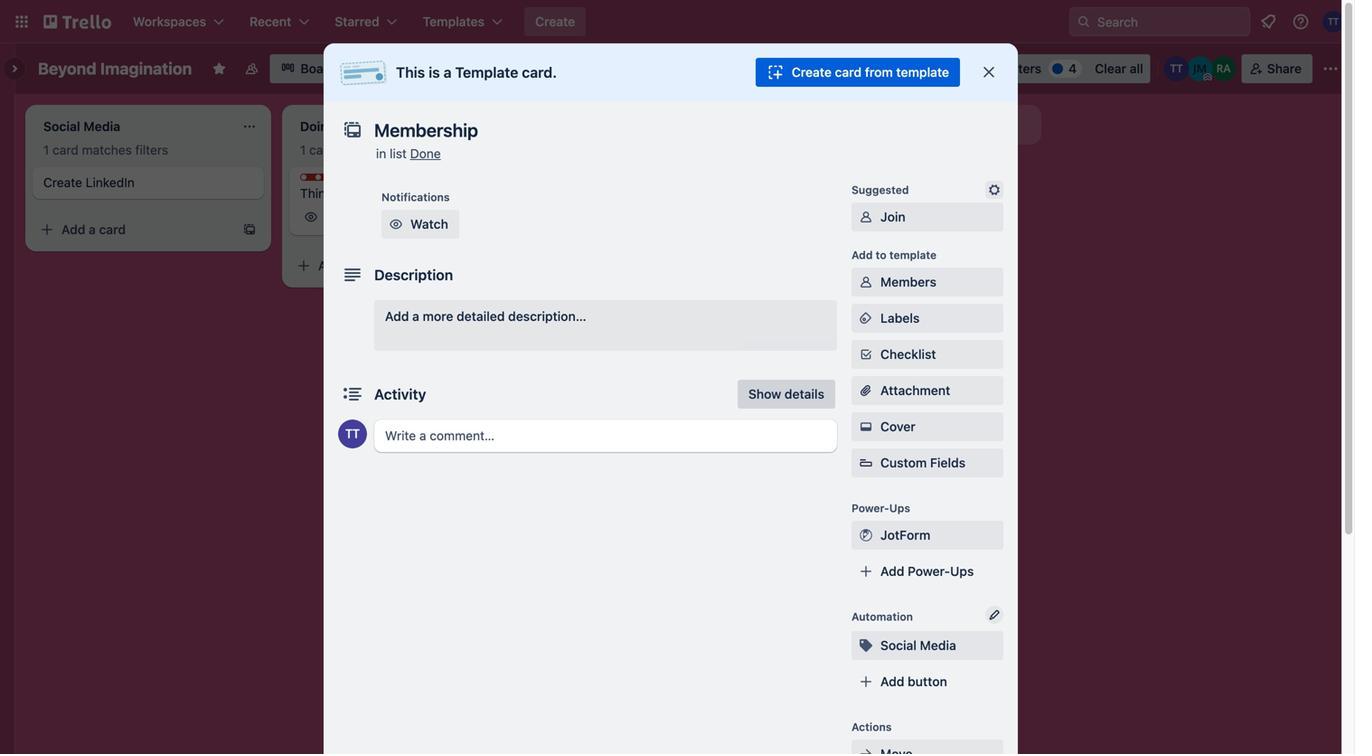 Task type: describe. For each thing, give the bounding box(es) containing it.
2 1 card matches filters from the left
[[300, 142, 425, 157]]

members link
[[852, 268, 1004, 297]]

back to home image
[[43, 7, 111, 36]]

sm image inside social media button
[[857, 637, 875, 655]]

jeremy miller (jeremymiller198) image
[[1188, 56, 1213, 81]]

card down linkedin
[[99, 222, 126, 237]]

imagination
[[100, 59, 192, 78]]

open information menu image
[[1292, 13, 1310, 31]]

watch
[[410, 217, 448, 231]]

to
[[876, 249, 887, 261]]

clear all button
[[1088, 54, 1151, 83]]

2 filters from the left
[[392, 142, 425, 157]]

1 matches from the left
[[82, 142, 132, 157]]

thinking link
[[300, 184, 510, 203]]

social
[[881, 638, 917, 653]]

cover link
[[852, 412, 1004, 441]]

social media button
[[852, 631, 1004, 660]]

terry turtle (terryturtle) image
[[338, 420, 367, 448]]

labels
[[881, 311, 920, 325]]

sm image for cover
[[857, 418, 875, 436]]

cover
[[881, 419, 916, 434]]

power ups image
[[920, 61, 934, 76]]

this
[[396, 64, 425, 81]]

show details
[[749, 387, 825, 401]]

1 horizontal spatial add a card button
[[289, 251, 492, 280]]

thinking
[[300, 186, 350, 201]]

members
[[881, 274, 937, 289]]

list
[[390, 146, 407, 161]]

suggested
[[852, 184, 909, 196]]

description…
[[508, 309, 586, 324]]

search image
[[1077, 14, 1091, 29]]

custom fields button
[[852, 454, 1004, 472]]

0 vertical spatial power-
[[852, 502, 890, 514]]

sm image for suggested
[[986, 181, 1004, 199]]

template inside create card from template button
[[896, 65, 949, 80]]

card inside create card from template button
[[835, 65, 862, 80]]

more
[[423, 309, 453, 324]]

0 horizontal spatial add a card
[[61, 222, 126, 237]]

a right is
[[444, 64, 452, 81]]

attachment button
[[852, 376, 1004, 405]]

1 1 card matches filters from the left
[[43, 142, 168, 157]]

this is a template card.
[[396, 64, 557, 81]]

in
[[376, 146, 386, 161]]

card up color: bold red, title: "thoughts" element at the top
[[309, 142, 335, 157]]

1 filters from the left
[[135, 142, 168, 157]]

sm image for join
[[857, 208, 875, 226]]

add inside button
[[881, 674, 905, 689]]

share
[[1267, 61, 1302, 76]]

create card from template
[[792, 65, 949, 80]]

labels link
[[852, 304, 1004, 333]]

thoughts thinking
[[300, 175, 368, 201]]

0 notifications image
[[1258, 11, 1279, 33]]

actions
[[852, 721, 892, 733]]

done
[[410, 146, 441, 161]]

beyond
[[38, 59, 96, 78]]

add power-ups link
[[852, 557, 1004, 586]]

board
[[301, 61, 336, 76]]

Board name text field
[[29, 54, 201, 83]]

4
[[1069, 61, 1077, 76]]

2 horizontal spatial add a card
[[575, 305, 639, 320]]

add a more detailed description… link
[[374, 300, 837, 351]]

share button
[[1242, 54, 1313, 83]]

clear
[[1095, 61, 1127, 76]]

done link
[[410, 146, 441, 161]]

sm image for watch
[[387, 215, 405, 233]]

1 1 from the left
[[43, 142, 49, 157]]

clear all
[[1095, 61, 1143, 76]]

show menu image
[[1322, 60, 1340, 78]]

add a more detailed description…
[[385, 309, 586, 324]]

sm image for checklist
[[857, 345, 875, 363]]

card down 'watch' button
[[356, 258, 383, 273]]

a down create linkedin
[[89, 222, 96, 237]]

sm image for labels
[[857, 309, 875, 327]]

create button
[[524, 7, 586, 36]]

all
[[1130, 61, 1143, 76]]

filters
[[1005, 61, 1042, 76]]



Task type: vqa. For each thing, say whether or not it's contained in the screenshot.
JotForm's sm image
yes



Task type: locate. For each thing, give the bounding box(es) containing it.
ups up jotform
[[889, 502, 911, 514]]

create inside create card from template button
[[792, 65, 832, 80]]

terry turtle (terryturtle) image right all
[[1164, 56, 1190, 81]]

create up card. in the left of the page
[[535, 14, 575, 29]]

terry turtle (terryturtle) image inside "primary" element
[[1323, 11, 1344, 33]]

card left from
[[835, 65, 862, 80]]

jotform
[[881, 528, 931, 542]]

ruby anderson (rubyanderson7) image
[[1211, 56, 1237, 81]]

1 card matches filters up thoughts on the left of the page
[[300, 142, 425, 157]]

6 sm image from the top
[[857, 637, 875, 655]]

create for create
[[535, 14, 575, 29]]

sm image left checklist
[[857, 345, 875, 363]]

sm image down 'add to template'
[[857, 273, 875, 291]]

create inside create linkedin "link"
[[43, 175, 82, 190]]

1 vertical spatial add a card button
[[289, 251, 492, 280]]

sm image left the join
[[857, 208, 875, 226]]

2 1 from the left
[[300, 142, 306, 157]]

0 vertical spatial create
[[535, 14, 575, 29]]

3 sm image from the top
[[857, 309, 875, 327]]

Write a comment text field
[[374, 420, 837, 452]]

checklist
[[881, 347, 936, 362]]

workspace visible image
[[244, 61, 259, 76]]

show details link
[[738, 380, 835, 409]]

sm image left cover
[[857, 418, 875, 436]]

join
[[881, 209, 906, 224]]

sm image down the power-ups
[[857, 526, 875, 544]]

1 horizontal spatial add a card
[[318, 258, 383, 273]]

sm image inside 'watch' button
[[387, 215, 405, 233]]

add a card button
[[33, 215, 235, 244], [289, 251, 492, 280], [546, 298, 749, 327]]

notifications
[[382, 191, 450, 203]]

filters
[[135, 142, 168, 157], [392, 142, 425, 157]]

0 vertical spatial add a card button
[[33, 215, 235, 244]]

1 vertical spatial create
[[792, 65, 832, 80]]

add button button
[[852, 667, 1004, 696]]

create linkedin link
[[43, 174, 253, 192]]

star or unstar board image
[[212, 61, 226, 76]]

sm image up join link
[[986, 181, 1004, 199]]

ups
[[889, 502, 911, 514], [950, 564, 974, 579]]

create from template… image
[[242, 222, 257, 237]]

from
[[865, 65, 893, 80]]

2 horizontal spatial create
[[792, 65, 832, 80]]

0 horizontal spatial 1
[[43, 142, 49, 157]]

sm image
[[986, 181, 1004, 199], [387, 215, 405, 233], [857, 418, 875, 436], [857, 745, 875, 754]]

1 horizontal spatial ups
[[950, 564, 974, 579]]

Search field
[[1091, 8, 1250, 35]]

linkedin
[[86, 175, 135, 190]]

1 horizontal spatial power-
[[908, 564, 950, 579]]

0 horizontal spatial create
[[43, 175, 82, 190]]

media
[[920, 638, 956, 653]]

1
[[43, 142, 49, 157], [300, 142, 306, 157]]

4 sm image from the top
[[857, 345, 875, 363]]

2 matches from the left
[[339, 142, 389, 157]]

in list done
[[376, 146, 441, 161]]

a right description…
[[602, 305, 609, 320]]

automation
[[852, 610, 913, 623]]

matches
[[82, 142, 132, 157], [339, 142, 389, 157]]

add
[[61, 222, 85, 237], [852, 249, 873, 261], [318, 258, 342, 273], [575, 305, 599, 320], [385, 309, 409, 324], [881, 564, 905, 579], [881, 674, 905, 689]]

template
[[896, 65, 949, 80], [890, 249, 937, 261]]

2 vertical spatial create
[[43, 175, 82, 190]]

button
[[908, 674, 947, 689]]

0 horizontal spatial matches
[[82, 142, 132, 157]]

create left linkedin
[[43, 175, 82, 190]]

detailed
[[457, 309, 505, 324]]

create inside button
[[535, 14, 575, 29]]

thoughts
[[318, 175, 368, 187]]

terry turtle (terryturtle) image
[[1323, 11, 1344, 33], [1164, 56, 1190, 81]]

1 vertical spatial terry turtle (terryturtle) image
[[1164, 56, 1190, 81]]

sm image inside checklist link
[[857, 345, 875, 363]]

sm image left labels
[[857, 309, 875, 327]]

create linkedin
[[43, 175, 135, 190]]

template up members
[[890, 249, 937, 261]]

None text field
[[365, 114, 962, 146]]

a left description
[[345, 258, 353, 273]]

customize views image
[[356, 60, 374, 78]]

add to template
[[852, 249, 937, 261]]

create left from
[[792, 65, 832, 80]]

0 horizontal spatial ups
[[889, 502, 911, 514]]

matches left "list"
[[339, 142, 389, 157]]

create for create card from template
[[792, 65, 832, 80]]

template right from
[[896, 65, 949, 80]]

1 horizontal spatial filters
[[392, 142, 425, 157]]

checklist link
[[852, 340, 1004, 369]]

1 card matches filters up linkedin
[[43, 142, 168, 157]]

1 horizontal spatial 1
[[300, 142, 306, 157]]

0 vertical spatial template
[[896, 65, 949, 80]]

1 vertical spatial template
[[890, 249, 937, 261]]

filters up create linkedin "link"
[[135, 142, 168, 157]]

show
[[749, 387, 781, 401]]

sm image down actions
[[857, 745, 875, 754]]

primary element
[[0, 0, 1355, 43]]

1 sm image from the top
[[857, 208, 875, 226]]

custom
[[881, 455, 927, 470]]

add power-ups
[[881, 564, 974, 579]]

board link
[[270, 54, 347, 83]]

ups up media
[[950, 564, 974, 579]]

0 vertical spatial terry turtle (terryturtle) image
[[1323, 11, 1344, 33]]

0 horizontal spatial terry turtle (terryturtle) image
[[1164, 56, 1190, 81]]

0 horizontal spatial 1 card matches filters
[[43, 142, 168, 157]]

1 horizontal spatial create
[[535, 14, 575, 29]]

power- inside add power-ups link
[[908, 564, 950, 579]]

add a card
[[61, 222, 126, 237], [318, 258, 383, 273], [575, 305, 639, 320]]

2 vertical spatial add a card button
[[546, 298, 749, 327]]

custom fields
[[881, 455, 966, 470]]

power- down jotform
[[908, 564, 950, 579]]

sm image
[[857, 208, 875, 226], [857, 273, 875, 291], [857, 309, 875, 327], [857, 345, 875, 363], [857, 526, 875, 544], [857, 637, 875, 655]]

fields
[[930, 455, 966, 470]]

sm image for jotform
[[857, 526, 875, 544]]

create card from template button
[[756, 58, 960, 87]]

2 sm image from the top
[[857, 273, 875, 291]]

a
[[444, 64, 452, 81], [89, 222, 96, 237], [345, 258, 353, 273], [602, 305, 609, 320], [412, 309, 419, 324]]

join link
[[852, 203, 1004, 231]]

0 horizontal spatial power-
[[852, 502, 890, 514]]

power- up jotform
[[852, 502, 890, 514]]

1 horizontal spatial matches
[[339, 142, 389, 157]]

1 horizontal spatial terry turtle (terryturtle) image
[[1323, 11, 1344, 33]]

card up create linkedin
[[53, 142, 78, 157]]

template
[[455, 64, 518, 81]]

sm image inside cover link
[[857, 418, 875, 436]]

5 sm image from the top
[[857, 526, 875, 544]]

terry turtle (terryturtle) image right the open information menu icon
[[1323, 11, 1344, 33]]

details
[[785, 387, 825, 401]]

a left more in the top left of the page
[[412, 309, 419, 324]]

is
[[429, 64, 440, 81]]

automation image
[[945, 54, 970, 80]]

filters right in
[[392, 142, 425, 157]]

card
[[835, 65, 862, 80], [53, 142, 78, 157], [309, 142, 335, 157], [99, 222, 126, 237], [356, 258, 383, 273], [613, 305, 639, 320]]

1 vertical spatial add a card
[[318, 258, 383, 273]]

sm image inside labels link
[[857, 309, 875, 327]]

1 vertical spatial ups
[[950, 564, 974, 579]]

watch button
[[382, 210, 459, 239]]

create
[[535, 14, 575, 29], [792, 65, 832, 80], [43, 175, 82, 190]]

color: bold red, title: "thoughts" element
[[300, 174, 368, 187]]

2 horizontal spatial add a card button
[[546, 298, 749, 327]]

0 horizontal spatial add a card button
[[33, 215, 235, 244]]

description
[[374, 266, 453, 283]]

card.
[[522, 64, 557, 81]]

1 horizontal spatial 1 card matches filters
[[300, 142, 425, 157]]

social media
[[881, 638, 956, 653]]

sm image inside join link
[[857, 208, 875, 226]]

0 vertical spatial ups
[[889, 502, 911, 514]]

power-ups
[[852, 502, 911, 514]]

matches up linkedin
[[82, 142, 132, 157]]

beyond imagination
[[38, 59, 192, 78]]

1 card matches filters
[[43, 142, 168, 157], [300, 142, 425, 157]]

sm image left social
[[857, 637, 875, 655]]

add button
[[881, 674, 947, 689]]

power-
[[852, 502, 890, 514], [908, 564, 950, 579]]

sm image for members
[[857, 273, 875, 291]]

activity
[[374, 386, 426, 403]]

2 vertical spatial add a card
[[575, 305, 639, 320]]

0 horizontal spatial filters
[[135, 142, 168, 157]]

1 up color: bold red, title: "thoughts" element at the top
[[300, 142, 306, 157]]

create for create linkedin
[[43, 175, 82, 190]]

attachment
[[881, 383, 951, 398]]

0 vertical spatial add a card
[[61, 222, 126, 237]]

1 up create linkedin
[[43, 142, 49, 157]]

card right description…
[[613, 305, 639, 320]]

1 vertical spatial power-
[[908, 564, 950, 579]]

sm image down thinking link
[[387, 215, 405, 233]]

sm image inside members link
[[857, 273, 875, 291]]



